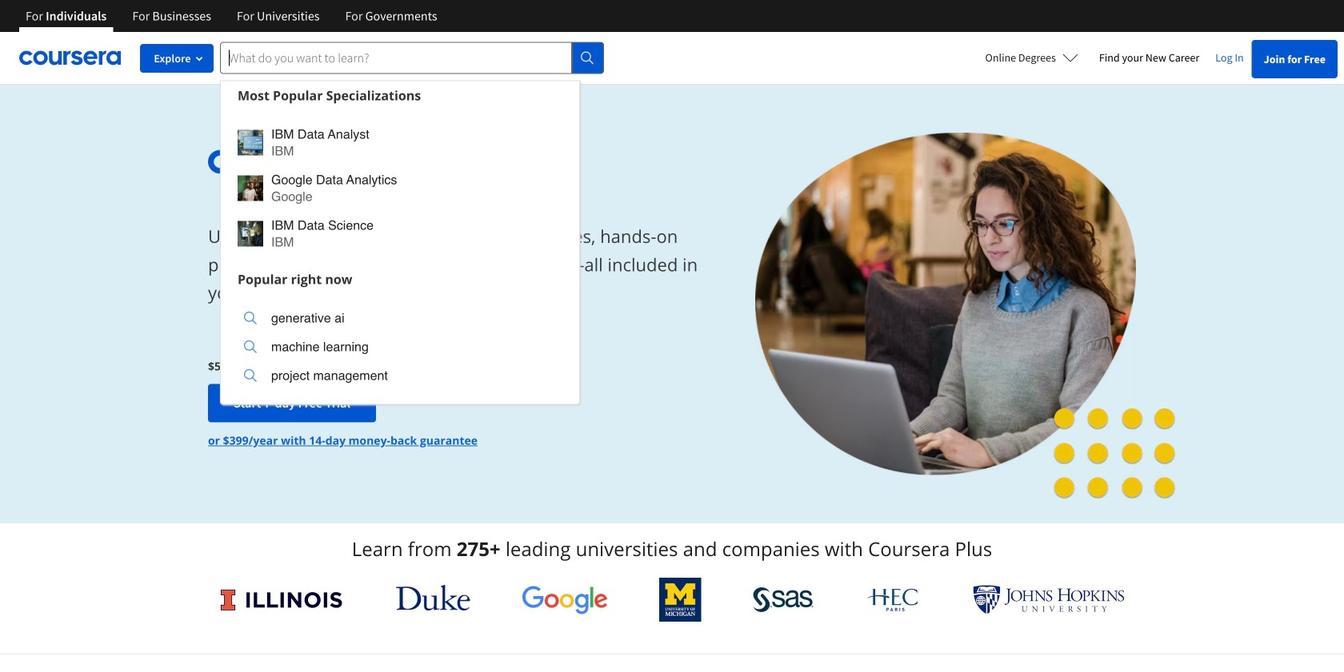 Task type: describe. For each thing, give the bounding box(es) containing it.
What do you want to learn? text field
[[220, 42, 572, 74]]

coursera image
[[19, 45, 121, 71]]

university of illinois at urbana-champaign image
[[219, 588, 344, 613]]

2 list box from the top
[[221, 294, 579, 404]]

duke university image
[[396, 586, 470, 611]]



Task type: locate. For each thing, give the bounding box(es) containing it.
google image
[[522, 586, 608, 615]]

1 vertical spatial list box
[[221, 294, 579, 404]]

1 list box from the top
[[221, 110, 579, 265]]

hec paris image
[[865, 584, 921, 617]]

banner navigation
[[13, 0, 450, 32]]

university of michigan image
[[659, 578, 701, 622]]

autocomplete results list box
[[220, 80, 580, 405]]

suggestion image image
[[238, 130, 263, 156], [238, 176, 263, 201], [238, 221, 263, 247], [244, 312, 257, 325], [244, 341, 257, 354], [244, 370, 257, 382]]

johns hopkins university image
[[973, 586, 1125, 615]]

0 vertical spatial list box
[[221, 110, 579, 265]]

sas image
[[753, 588, 814, 613]]

None search field
[[220, 42, 604, 405]]

list box
[[221, 110, 579, 265], [221, 294, 579, 404]]

coursera plus image
[[208, 150, 452, 174]]



Task type: vqa. For each thing, say whether or not it's contained in the screenshot.
"menu" at the right top
no



